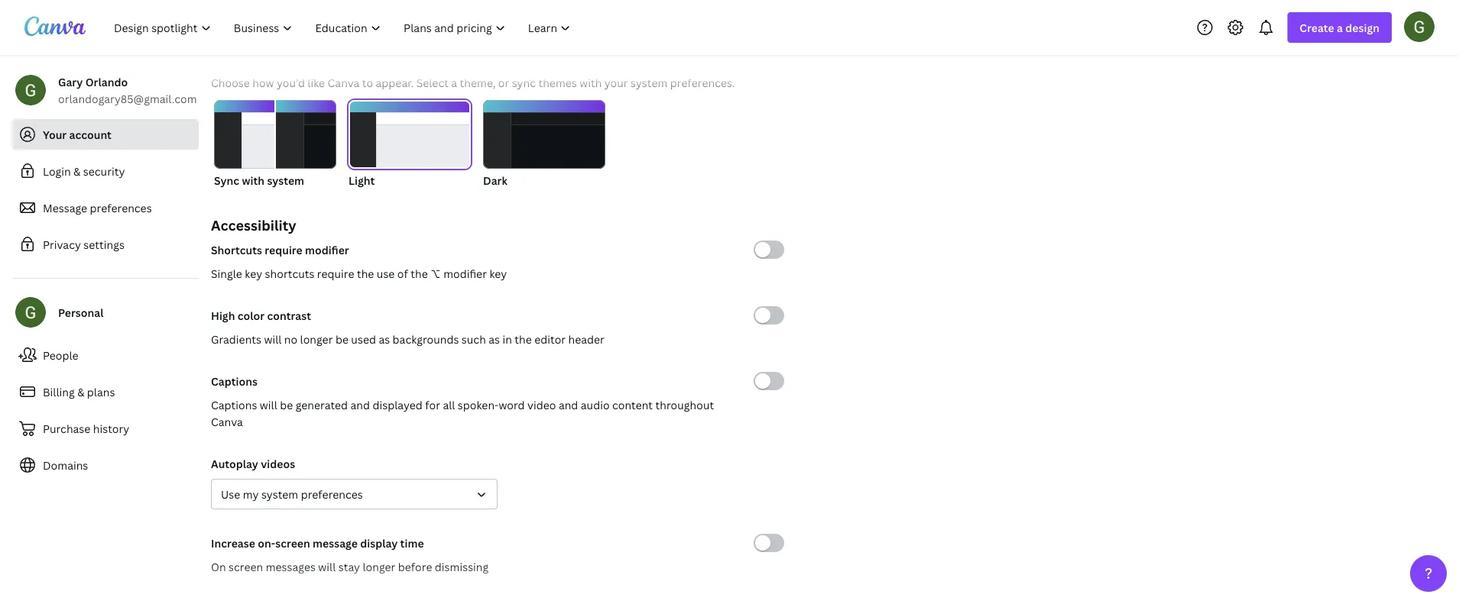 Task type: describe. For each thing, give the bounding box(es) containing it.
in
[[503, 332, 512, 347]]

a inside theme choose how you'd like canva to appear. select a theme, or sync themes with your system preferences.
[[451, 75, 457, 90]]

your
[[604, 75, 628, 90]]

use my system preferences
[[221, 487, 363, 502]]

will for no
[[264, 332, 282, 347]]

2 key from the left
[[490, 266, 507, 281]]

choose
[[211, 75, 250, 90]]

accessibility
[[211, 216, 296, 235]]

login
[[43, 164, 71, 178]]

& for billing
[[77, 385, 84, 399]]

autoplay
[[211, 457, 258, 471]]

your account
[[43, 127, 112, 142]]

purchase history
[[43, 422, 129, 436]]

purchase history link
[[12, 414, 199, 444]]

your account link
[[12, 119, 199, 150]]

on
[[211, 560, 226, 574]]

theme,
[[460, 75, 496, 90]]

light
[[349, 173, 375, 188]]

0 vertical spatial longer
[[300, 332, 333, 347]]

autoplay videos
[[211, 457, 295, 471]]

shortcuts
[[211, 243, 262, 257]]

orlandogary85@gmail.com
[[58, 91, 197, 106]]

select
[[416, 75, 449, 90]]

gary
[[58, 75, 83, 89]]

create a design
[[1300, 20, 1380, 35]]

how
[[252, 75, 274, 90]]

1 horizontal spatial longer
[[363, 560, 395, 574]]

generated
[[296, 398, 348, 412]]

spoken-
[[458, 398, 499, 412]]

Dark button
[[483, 100, 605, 189]]

like
[[308, 75, 325, 90]]

use
[[377, 266, 395, 281]]

will for be
[[260, 398, 277, 412]]

Use my system preferences button
[[211, 479, 498, 510]]

to
[[362, 75, 373, 90]]

your
[[43, 127, 67, 142]]

design
[[1346, 20, 1380, 35]]

on-
[[258, 536, 275, 551]]

people
[[43, 348, 78, 363]]

on screen messages will stay longer before dismissing
[[211, 560, 489, 574]]

1 horizontal spatial require
[[317, 266, 354, 281]]

my
[[243, 487, 259, 502]]

shortcuts require modifier
[[211, 243, 349, 257]]

of
[[397, 266, 408, 281]]

1 horizontal spatial be
[[335, 332, 349, 347]]

0 horizontal spatial require
[[265, 243, 302, 257]]

no
[[284, 332, 297, 347]]

captions for captions will be generated and displayed for all spoken-word video and audio content throughout canva
[[211, 398, 257, 412]]

you'd
[[277, 75, 305, 90]]

color
[[238, 308, 265, 323]]

high
[[211, 308, 235, 323]]

audio
[[581, 398, 610, 412]]

login & security
[[43, 164, 125, 178]]

contrast
[[267, 308, 311, 323]]

create a design button
[[1288, 12, 1392, 43]]

domains link
[[12, 450, 199, 481]]

theme
[[211, 49, 257, 68]]

0 horizontal spatial the
[[357, 266, 374, 281]]

gary orlando orlandogary85@gmail.com
[[58, 75, 197, 106]]

create
[[1300, 20, 1334, 35]]

displayed
[[373, 398, 423, 412]]

time
[[400, 536, 424, 551]]

message
[[43, 201, 87, 215]]

increase on-screen message display time
[[211, 536, 424, 551]]

2 as from the left
[[489, 332, 500, 347]]

single key shortcuts require the use of the ⌥ modifier key
[[211, 266, 507, 281]]

sync
[[512, 75, 536, 90]]

1 horizontal spatial the
[[411, 266, 428, 281]]

or
[[498, 75, 509, 90]]

settings
[[84, 237, 125, 252]]

sync
[[214, 173, 239, 188]]

videos
[[261, 457, 295, 471]]

shortcuts
[[265, 266, 315, 281]]

⌥
[[431, 266, 441, 281]]

privacy settings
[[43, 237, 125, 252]]

messages
[[266, 560, 316, 574]]

message preferences link
[[12, 193, 199, 223]]

for
[[425, 398, 440, 412]]



Task type: locate. For each thing, give the bounding box(es) containing it.
1 horizontal spatial canva
[[328, 75, 360, 90]]

0 horizontal spatial screen
[[229, 560, 263, 574]]

2 horizontal spatial the
[[515, 332, 532, 347]]

preferences up privacy settings link
[[90, 201, 152, 215]]

sync with system
[[214, 173, 304, 188]]

&
[[73, 164, 81, 178], [77, 385, 84, 399]]

longer right no
[[300, 332, 333, 347]]

0 vertical spatial be
[[335, 332, 349, 347]]

0 vertical spatial captions
[[211, 374, 258, 389]]

2 and from the left
[[559, 398, 578, 412]]

canva inside theme choose how you'd like canva to appear. select a theme, or sync themes with your system preferences.
[[328, 75, 360, 90]]

system inside theme choose how you'd like canva to appear. select a theme, or sync themes with your system preferences.
[[631, 75, 668, 90]]

& for login
[[73, 164, 81, 178]]

with
[[580, 75, 602, 90], [242, 173, 265, 188]]

1 horizontal spatial key
[[490, 266, 507, 281]]

0 horizontal spatial modifier
[[305, 243, 349, 257]]

display
[[360, 536, 398, 551]]

and left displayed
[[351, 398, 370, 412]]

privacy settings link
[[12, 229, 199, 260]]

modifier up single key shortcuts require the use of the ⌥ modifier key
[[305, 243, 349, 257]]

as left in
[[489, 332, 500, 347]]

require up 'shortcuts'
[[265, 243, 302, 257]]

security
[[83, 164, 125, 178]]

system inside button
[[261, 487, 298, 502]]

0 horizontal spatial canva
[[211, 415, 243, 429]]

a inside create a design dropdown button
[[1337, 20, 1343, 35]]

1 horizontal spatial screen
[[275, 536, 310, 551]]

1 vertical spatial screen
[[229, 560, 263, 574]]

0 vertical spatial require
[[265, 243, 302, 257]]

key right ⌥
[[490, 266, 507, 281]]

billing & plans
[[43, 385, 115, 399]]

canva up the autoplay
[[211, 415, 243, 429]]

0 vertical spatial a
[[1337, 20, 1343, 35]]

stay
[[338, 560, 360, 574]]

2 vertical spatial will
[[318, 560, 336, 574]]

1 horizontal spatial with
[[580, 75, 602, 90]]

2 vertical spatial system
[[261, 487, 298, 502]]

preferences.
[[670, 75, 735, 90]]

screen down increase at bottom
[[229, 560, 263, 574]]

themes
[[538, 75, 577, 90]]

Sync with system button
[[214, 100, 336, 189]]

login & security link
[[12, 156, 199, 187]]

single
[[211, 266, 242, 281]]

will
[[264, 332, 282, 347], [260, 398, 277, 412], [318, 560, 336, 574]]

0 horizontal spatial a
[[451, 75, 457, 90]]

0 horizontal spatial be
[[280, 398, 293, 412]]

system for use my system preferences
[[261, 487, 298, 502]]

dark
[[483, 173, 507, 188]]

0 vertical spatial screen
[[275, 536, 310, 551]]

system right my
[[261, 487, 298, 502]]

billing & plans link
[[12, 377, 199, 407]]

system for sync with system
[[267, 173, 304, 188]]

1 captions from the top
[[211, 374, 258, 389]]

header
[[568, 332, 605, 347]]

1 vertical spatial be
[[280, 398, 293, 412]]

with inside theme choose how you'd like canva to appear. select a theme, or sync themes with your system preferences.
[[580, 75, 602, 90]]

as right used at the bottom left of the page
[[379, 332, 390, 347]]

throughout
[[656, 398, 714, 412]]

0 vertical spatial will
[[264, 332, 282, 347]]

system
[[631, 75, 668, 90], [267, 173, 304, 188], [261, 487, 298, 502]]

captions for captions
[[211, 374, 258, 389]]

system right your at left
[[631, 75, 668, 90]]

history
[[93, 422, 129, 436]]

captions inside captions will be generated and displayed for all spoken-word video and audio content throughout canva
[[211, 398, 257, 412]]

before
[[398, 560, 432, 574]]

longer down 'display'
[[363, 560, 395, 574]]

captions down gradients
[[211, 374, 258, 389]]

will left no
[[264, 332, 282, 347]]

1 horizontal spatial preferences
[[301, 487, 363, 502]]

captions up the autoplay
[[211, 398, 257, 412]]

1 key from the left
[[245, 266, 262, 281]]

plans
[[87, 385, 115, 399]]

use
[[221, 487, 240, 502]]

theme choose how you'd like canva to appear. select a theme, or sync themes with your system preferences.
[[211, 49, 735, 90]]

top level navigation element
[[104, 12, 584, 43]]

1 vertical spatial with
[[242, 173, 265, 188]]

canva left to
[[328, 75, 360, 90]]

canva inside captions will be generated and displayed for all spoken-word video and audio content throughout canva
[[211, 415, 243, 429]]

1 vertical spatial system
[[267, 173, 304, 188]]

captions will be generated and displayed for all spoken-word video and audio content throughout canva
[[211, 398, 714, 429]]

and
[[351, 398, 370, 412], [559, 398, 578, 412]]

1 horizontal spatial as
[[489, 332, 500, 347]]

preferences up message
[[301, 487, 363, 502]]

modifier
[[305, 243, 349, 257], [443, 266, 487, 281]]

a left design
[[1337, 20, 1343, 35]]

0 vertical spatial &
[[73, 164, 81, 178]]

dismissing
[[435, 560, 489, 574]]

content
[[612, 398, 653, 412]]

used
[[351, 332, 376, 347]]

longer
[[300, 332, 333, 347], [363, 560, 395, 574]]

1 vertical spatial modifier
[[443, 266, 487, 281]]

Light button
[[349, 100, 471, 189]]

the left ⌥
[[411, 266, 428, 281]]

0 horizontal spatial longer
[[300, 332, 333, 347]]

screen up messages
[[275, 536, 310, 551]]

gary orlando image
[[1404, 11, 1435, 42]]

editor
[[534, 332, 566, 347]]

0 vertical spatial preferences
[[90, 201, 152, 215]]

1 vertical spatial captions
[[211, 398, 257, 412]]

0 horizontal spatial key
[[245, 266, 262, 281]]

0 horizontal spatial preferences
[[90, 201, 152, 215]]

system up accessibility
[[267, 173, 304, 188]]

with inside "button"
[[242, 173, 265, 188]]

2 captions from the top
[[211, 398, 257, 412]]

gradients
[[211, 332, 261, 347]]

will left generated
[[260, 398, 277, 412]]

1 horizontal spatial modifier
[[443, 266, 487, 281]]

preferences inside button
[[301, 487, 363, 502]]

the left the use at the top left
[[357, 266, 374, 281]]

0 vertical spatial system
[[631, 75, 668, 90]]

personal
[[58, 305, 104, 320]]

high color contrast
[[211, 308, 311, 323]]

purchase
[[43, 422, 90, 436]]

0 horizontal spatial with
[[242, 173, 265, 188]]

be inside captions will be generated and displayed for all spoken-word video and audio content throughout canva
[[280, 398, 293, 412]]

1 vertical spatial &
[[77, 385, 84, 399]]

people link
[[12, 340, 199, 371]]

1 vertical spatial canva
[[211, 415, 243, 429]]

domains
[[43, 458, 88, 473]]

system inside "button"
[[267, 173, 304, 188]]

such
[[462, 332, 486, 347]]

require
[[265, 243, 302, 257], [317, 266, 354, 281]]

1 vertical spatial preferences
[[301, 487, 363, 502]]

1 horizontal spatial a
[[1337, 20, 1343, 35]]

appear.
[[376, 75, 414, 90]]

the
[[357, 266, 374, 281], [411, 266, 428, 281], [515, 332, 532, 347]]

0 horizontal spatial as
[[379, 332, 390, 347]]

message preferences
[[43, 201, 152, 215]]

0 vertical spatial modifier
[[305, 243, 349, 257]]

1 vertical spatial longer
[[363, 560, 395, 574]]

with right the sync
[[242, 173, 265, 188]]

gradients will no longer be used as backgrounds such as in the editor header
[[211, 332, 605, 347]]

all
[[443, 398, 455, 412]]

word
[[499, 398, 525, 412]]

billing
[[43, 385, 75, 399]]

canva
[[328, 75, 360, 90], [211, 415, 243, 429]]

will inside captions will be generated and displayed for all spoken-word video and audio content throughout canva
[[260, 398, 277, 412]]

and right 'video'
[[559, 398, 578, 412]]

1 as from the left
[[379, 332, 390, 347]]

& left plans
[[77, 385, 84, 399]]

preferences
[[90, 201, 152, 215], [301, 487, 363, 502]]

0 horizontal spatial and
[[351, 398, 370, 412]]

the right in
[[515, 332, 532, 347]]

1 and from the left
[[351, 398, 370, 412]]

modifier right ⌥
[[443, 266, 487, 281]]

require right 'shortcuts'
[[317, 266, 354, 281]]

with left your at left
[[580, 75, 602, 90]]

backgrounds
[[393, 332, 459, 347]]

1 vertical spatial a
[[451, 75, 457, 90]]

orlando
[[85, 75, 128, 89]]

key right the single on the left of the page
[[245, 266, 262, 281]]

0 vertical spatial with
[[580, 75, 602, 90]]

0 vertical spatial canva
[[328, 75, 360, 90]]

& right login
[[73, 164, 81, 178]]

a right select
[[451, 75, 457, 90]]

be left generated
[[280, 398, 293, 412]]

1 horizontal spatial and
[[559, 398, 578, 412]]

video
[[527, 398, 556, 412]]

captions
[[211, 374, 258, 389], [211, 398, 257, 412]]

be left used at the bottom left of the page
[[335, 332, 349, 347]]

screen
[[275, 536, 310, 551], [229, 560, 263, 574]]

will left "stay" on the left bottom of the page
[[318, 560, 336, 574]]

account
[[69, 127, 112, 142]]

increase
[[211, 536, 255, 551]]

message
[[313, 536, 358, 551]]

1 vertical spatial will
[[260, 398, 277, 412]]

1 vertical spatial require
[[317, 266, 354, 281]]

be
[[335, 332, 349, 347], [280, 398, 293, 412]]



Task type: vqa. For each thing, say whether or not it's contained in the screenshot.
Untitled Design link
no



